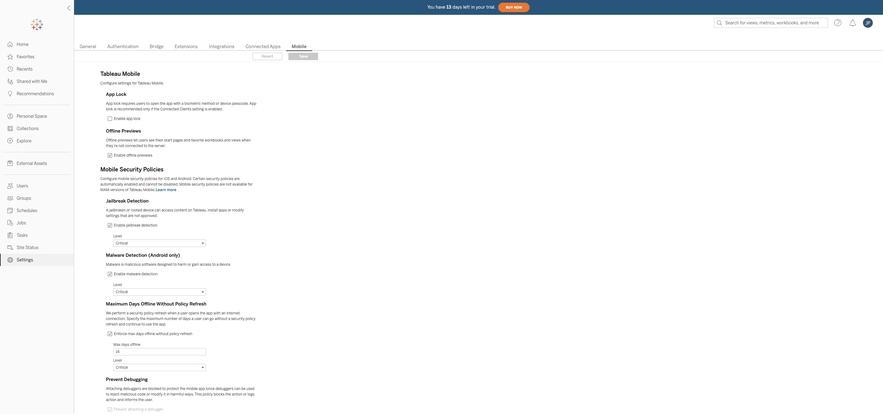 Task type: describe. For each thing, give the bounding box(es) containing it.
offline for offline previews
[[106, 129, 121, 134]]

users for app lock
[[136, 102, 146, 106]]

shared with me
[[17, 79, 47, 84]]

protect
[[167, 387, 179, 392]]

0 vertical spatial mobile.
[[152, 81, 164, 86]]

tableau inside configure mobile security policies for ios and android. certain security policies are automatically enabled and cannot be disabled. mobile security policies are not available for mam versions of tableau mobile.
[[129, 188, 142, 192]]

code
[[137, 393, 146, 397]]

let
[[134, 138, 138, 143]]

and left views
[[224, 138, 231, 143]]

or left logs
[[243, 393, 247, 397]]

method
[[202, 102, 215, 106]]

policy inside attaching debuggers are blocked to protect the mobile app since debuggers can be used to inject malicious code or modify it in harmful ways. this policy blocks the action or logs action and informs the user.
[[203, 393, 213, 397]]

modify inside a jailbroken or rooted device can access content on tableau, install apps or modify settings that are not approved.
[[232, 209, 244, 213]]

the right the blocks
[[226, 393, 231, 397]]

2 horizontal spatial policies
[[221, 177, 234, 181]]

general
[[80, 44, 96, 49]]

app inside attaching debuggers are blocked to protect the mobile app since debuggers can be used to inject malicious code or modify it in harmful ways. this policy blocks the action or logs action and informs the user.
[[199, 387, 205, 392]]

maximum
[[106, 302, 128, 307]]

learn more link
[[156, 188, 177, 193]]

prevent debugging
[[106, 378, 148, 383]]

detection for jailbreak detection
[[141, 224, 158, 228]]

enable app lock
[[114, 117, 141, 121]]

server.
[[155, 144, 166, 148]]

they're
[[106, 144, 118, 148]]

0 vertical spatial action
[[232, 393, 242, 397]]

a
[[106, 209, 108, 213]]

bridge
[[150, 44, 164, 49]]

jobs
[[17, 221, 26, 226]]

1 vertical spatial without
[[156, 332, 169, 337]]

jailbreak detection
[[106, 199, 149, 204]]

attaching
[[106, 387, 122, 392]]

gain
[[192, 263, 199, 267]]

buy now button
[[498, 2, 530, 12]]

offline for offline previews let users see their start pages and favorite workbooks and views when they're not connected to the server.
[[106, 138, 117, 143]]

app inside the app lock requires users to open the app with a biometric method or device passcode. app lock is recommended only if the connected clients setting is enabled.
[[166, 102, 173, 106]]

by text only_f5he34f image for jobs
[[7, 221, 13, 226]]

a right attaching
[[145, 408, 147, 412]]

revert
[[262, 54, 273, 59]]

more
[[167, 188, 177, 192]]

setting
[[192, 107, 204, 112]]

user.
[[145, 399, 153, 403]]

0 horizontal spatial action
[[106, 399, 117, 403]]

biometric
[[185, 102, 201, 106]]

space
[[35, 114, 47, 119]]

main navigation. press the up and down arrow keys to access links. element
[[0, 38, 74, 267]]

lock
[[116, 92, 126, 97]]

cannot
[[146, 183, 158, 187]]

detection for malware
[[126, 253, 147, 259]]

settings inside a jailbroken or rooted device can access content on tableau, install apps or modify settings that are not approved.
[[106, 214, 120, 218]]

detection for jailbreak
[[127, 199, 149, 204]]

2 vertical spatial lock
[[134, 117, 141, 121]]

site status link
[[0, 242, 74, 254]]

3 critical from the top
[[116, 366, 128, 370]]

are left available
[[220, 183, 225, 187]]

when inside we perform a security policy refresh when a user opens the app with an internet connection. specify the maximum number of days a user can go without a security policy refresh and continue to use the app.
[[168, 312, 177, 316]]

favorites link
[[0, 51, 74, 63]]

and up disabled.
[[171, 177, 177, 181]]

2 vertical spatial offline
[[130, 343, 141, 348]]

malware for malware detection (android only)
[[106, 253, 124, 259]]

the right opens
[[200, 312, 206, 316]]

authentication
[[107, 44, 139, 49]]

favorites
[[17, 54, 34, 60]]

pages
[[173, 138, 183, 143]]

or right apps
[[228, 209, 231, 213]]

collections link
[[0, 123, 74, 135]]

app.
[[159, 323, 166, 327]]

prevent for prevent attaching a debugger
[[114, 408, 127, 412]]

0 vertical spatial offline
[[126, 154, 137, 158]]

a jailbroken or rooted device can access content on tableau, install apps or modify settings that are not approved.
[[106, 209, 244, 218]]

policy
[[175, 302, 188, 307]]

without
[[156, 302, 174, 307]]

a down internet
[[228, 317, 230, 322]]

not inside offline previews let users see their start pages and favorite workbooks and views when they're not connected to the server.
[[119, 144, 124, 148]]

internet
[[227, 312, 240, 316]]

malicious inside attaching debuggers are blocked to protect the mobile app since debuggers can be used to inject malicious code or modify it in harmful ways. this policy blocks the action or logs action and informs the user.
[[120, 393, 137, 397]]

jailbreak
[[126, 224, 141, 228]]

a left device.
[[217, 263, 219, 267]]

users for offline previews
[[139, 138, 148, 143]]

me
[[41, 79, 47, 84]]

prevent attaching a debugger
[[114, 408, 164, 412]]

be inside attaching debuggers are blocked to protect the mobile app since debuggers can be used to inject malicious code or modify it in harmful ways. this policy blocks the action or logs action and informs the user.
[[241, 387, 246, 392]]

perform
[[112, 312, 126, 316]]

0 vertical spatial tableau
[[100, 71, 121, 78]]

0 horizontal spatial is
[[114, 107, 117, 112]]

in inside attaching debuggers are blocked to protect the mobile app since debuggers can be used to inject malicious code or modify it in harmful ways. this policy blocks the action or logs action and informs the user.
[[167, 393, 170, 397]]

shared with me link
[[0, 75, 74, 88]]

connected inside the sub-spaces tab list
[[246, 44, 269, 49]]

recents
[[17, 67, 33, 72]]

approved.
[[141, 214, 158, 218]]

0 horizontal spatial policies
[[145, 177, 158, 181]]

with inside the app lock requires users to open the app with a biometric method or device passcode. app lock is recommended only if the connected clients setting is enabled.
[[174, 102, 181, 106]]

device.
[[220, 263, 231, 267]]

prevent for prevent debugging
[[106, 378, 123, 383]]

1 horizontal spatial user
[[195, 317, 202, 322]]

by text only_f5he34f image for groups
[[7, 196, 13, 201]]

by text only_f5he34f image for shared with me
[[7, 79, 13, 84]]

1 vertical spatial refresh
[[106, 323, 118, 327]]

to left inject
[[106, 393, 109, 397]]

critical for malware
[[116, 290, 128, 295]]

by text only_f5he34f image for favorites
[[7, 54, 13, 60]]

debugger
[[148, 408, 164, 412]]

personal
[[17, 114, 34, 119]]

max
[[128, 332, 135, 337]]

learn
[[156, 188, 166, 192]]

site status
[[17, 246, 38, 251]]

tasks link
[[0, 230, 74, 242]]

1 critical button from the top
[[113, 240, 206, 247]]

buy now
[[506, 5, 523, 9]]

to inside the app lock requires users to open the app with a biometric method or device passcode. app lock is recommended only if the connected clients setting is enabled.
[[146, 102, 150, 106]]

days
[[129, 302, 140, 307]]

can inside a jailbroken or rooted device can access content on tableau, install apps or modify settings that are not approved.
[[155, 209, 161, 213]]

not inside a jailbroken or rooted device can access content on tableau, install apps or modify settings that are not approved.
[[134, 214, 140, 218]]

with inside we perform a security policy refresh when a user opens the app with an internet connection. specify the maximum number of days a user can go without a security policy refresh and continue to use the app.
[[214, 312, 221, 316]]

by text only_f5he34f image for schedules
[[7, 208, 13, 214]]

with inside main navigation. press the up and down arrow keys to access links. element
[[32, 79, 40, 84]]

collections
[[17, 126, 39, 132]]

clients
[[180, 107, 191, 112]]

blocks
[[214, 393, 225, 397]]

your
[[476, 4, 485, 10]]

connected inside the app lock requires users to open the app with a biometric method or device passcode. app lock is recommended only if the connected clients setting is enabled.
[[160, 107, 179, 112]]

connected
[[125, 144, 143, 148]]

1 vertical spatial access
[[200, 263, 212, 267]]

enable for enable app lock
[[114, 117, 126, 121]]

harm
[[178, 263, 187, 267]]

1 debuggers from the left
[[123, 387, 141, 392]]

a down opens
[[192, 317, 194, 322]]

days right 13 on the right top of page
[[453, 4, 462, 10]]

enable for enable jailbreak detection
[[114, 224, 126, 228]]

ways.
[[185, 393, 194, 397]]

recommended
[[117, 107, 142, 112]]

enable for enable offline previews
[[114, 154, 126, 158]]

recents link
[[0, 63, 74, 75]]

the right the specify
[[140, 317, 146, 322]]

by text only_f5he34f image for external assets
[[7, 161, 13, 167]]

the down code
[[138, 399, 144, 403]]

and left cannot
[[139, 183, 145, 187]]

level for jailbreak
[[113, 235, 122, 239]]

a up the specify
[[127, 312, 129, 316]]

2 debuggers from the left
[[216, 387, 234, 392]]

offline previews
[[106, 129, 141, 134]]

days right max
[[136, 332, 144, 337]]

home
[[17, 42, 29, 47]]

connection.
[[106, 317, 126, 322]]

by text only_f5he34f image for tasks
[[7, 233, 13, 239]]

0 horizontal spatial lock
[[106, 107, 113, 112]]

maximum days offline without policy refresh
[[106, 302, 207, 307]]

enabled
[[124, 183, 138, 187]]

security right certain
[[206, 177, 220, 181]]

jailbreak
[[106, 199, 126, 204]]

views
[[231, 138, 241, 143]]

1 horizontal spatial policies
[[206, 183, 219, 187]]

by text only_f5he34f image for site status
[[7, 245, 13, 251]]

home link
[[0, 38, 74, 51]]

the inside offline previews let users see their start pages and favorite workbooks and views when they're not connected to the server.
[[148, 144, 154, 148]]

previews inside offline previews let users see their start pages and favorite workbooks and views when they're not connected to the server.
[[118, 138, 133, 143]]

app right passcode.
[[250, 102, 257, 106]]

device inside the app lock requires users to open the app with a biometric method or device passcode. app lock is recommended only if the connected clients setting is enabled.
[[220, 102, 231, 106]]

apps
[[219, 209, 227, 213]]

designed
[[157, 263, 173, 267]]

favorite
[[191, 138, 204, 143]]

recommendations
[[17, 91, 54, 97]]

security down internet
[[231, 317, 245, 322]]

tableau,
[[193, 209, 207, 213]]

of inside configure mobile security policies for ios and android. certain security policies are automatically enabled and cannot be disabled. mobile security policies are not available for mam versions of tableau mobile.
[[125, 188, 129, 192]]

0 vertical spatial for
[[132, 81, 137, 86]]

1 horizontal spatial refresh
[[155, 312, 167, 316]]

an
[[222, 312, 226, 316]]

the down maximum
[[153, 323, 158, 327]]

go
[[210, 317, 214, 322]]

external assets link
[[0, 158, 74, 170]]

(android
[[148, 253, 168, 259]]

mobile inside configure mobile security policies for ios and android. certain security policies are automatically enabled and cannot be disabled. mobile security policies are not available for mam versions of tableau mobile.
[[179, 183, 191, 187]]

revert button
[[253, 53, 282, 60]]

available
[[233, 183, 247, 187]]

navigation containing general
[[74, 42, 884, 51]]

enable for enable malware detection
[[114, 273, 126, 277]]

13
[[447, 4, 452, 10]]

be inside configure mobile security policies for ios and android. certain security policies are automatically enabled and cannot be disabled. mobile security policies are not available for mam versions of tableau mobile.
[[158, 183, 163, 187]]

max
[[113, 343, 121, 348]]

1 vertical spatial previews
[[138, 154, 152, 158]]

security up enabled
[[130, 177, 144, 181]]

since
[[206, 387, 215, 392]]

1 vertical spatial offline
[[145, 332, 155, 337]]

mobile. inside configure mobile security policies for ios and android. certain security policies are automatically enabled and cannot be disabled. mobile security policies are not available for mam versions of tableau mobile.
[[143, 188, 156, 192]]



Task type: locate. For each thing, give the bounding box(es) containing it.
can up approved. on the bottom left of the page
[[155, 209, 161, 213]]

previews down "connected"
[[138, 154, 152, 158]]

2 vertical spatial refresh
[[180, 332, 192, 337]]

automatically
[[100, 183, 123, 187]]

2 vertical spatial can
[[235, 387, 241, 392]]

ios
[[164, 177, 170, 181]]

are inside a jailbroken or rooted device can access content on tableau, install apps or modify settings that are not approved.
[[128, 214, 134, 218]]

0 horizontal spatial can
[[155, 209, 161, 213]]

by text only_f5he34f image for settings
[[7, 258, 13, 263]]

1 horizontal spatial is
[[121, 263, 124, 267]]

1 vertical spatial connected
[[160, 107, 179, 112]]

mobile inside attaching debuggers are blocked to protect the mobile app since debuggers can be used to inject malicious code or modify it in harmful ways. this policy blocks the action or logs action and informs the user.
[[186, 387, 198, 392]]

malicious up informs
[[120, 393, 137, 397]]

2 vertical spatial tableau
[[129, 188, 142, 192]]

2 by text only_f5he34f image from the top
[[7, 79, 13, 84]]

mobile. up open at the left of page
[[152, 81, 164, 86]]

device up 'enabled.'
[[220, 102, 231, 106]]

by text only_f5he34f image for recents
[[7, 66, 13, 72]]

enable down that
[[114, 224, 126, 228]]

device
[[220, 102, 231, 106], [143, 209, 154, 213]]

without inside we perform a security policy refresh when a user opens the app with an internet connection. specify the maximum number of days a user can go without a security policy refresh and continue to use the app.
[[215, 317, 228, 322]]

0 vertical spatial not
[[119, 144, 124, 148]]

by text only_f5he34f image inside the external assets link
[[7, 161, 13, 167]]

0 horizontal spatial when
[[168, 312, 177, 316]]

configure settings for tableau mobile.
[[100, 81, 164, 86]]

0 vertical spatial connected
[[246, 44, 269, 49]]

1 vertical spatial with
[[174, 102, 181, 106]]

can left go
[[203, 317, 209, 322]]

2 horizontal spatial for
[[248, 183, 253, 187]]

recommendations link
[[0, 88, 74, 100]]

by text only_f5he34f image left tasks
[[7, 233, 13, 239]]

2 vertical spatial critical
[[116, 366, 128, 370]]

detection up software
[[126, 253, 147, 259]]

1 critical from the top
[[116, 242, 128, 246]]

refresh up maximum
[[155, 312, 167, 316]]

0 vertical spatial detection
[[141, 224, 158, 228]]

not
[[119, 144, 124, 148], [226, 183, 232, 187], [134, 214, 140, 218]]

0 horizontal spatial refresh
[[106, 323, 118, 327]]

only)
[[169, 253, 180, 259]]

7 by text only_f5he34f image from the top
[[7, 258, 13, 263]]

mobile inside the sub-spaces tab list
[[292, 44, 307, 49]]

0 vertical spatial of
[[125, 188, 129, 192]]

be left used
[[241, 387, 246, 392]]

for left ios
[[158, 177, 163, 181]]

0 horizontal spatial access
[[162, 209, 173, 213]]

critical up prevent debugging
[[116, 366, 128, 370]]

8 by text only_f5he34f image from the top
[[7, 221, 13, 226]]

0 vertical spatial mobile
[[118, 177, 129, 181]]

0 vertical spatial device
[[220, 102, 231, 106]]

workbooks
[[205, 138, 223, 143]]

2 malware from the top
[[106, 263, 120, 267]]

malicious up malware
[[125, 263, 141, 267]]

by text only_f5he34f image left home
[[7, 42, 13, 47]]

1 vertical spatial malware
[[106, 263, 120, 267]]

the right open at the left of page
[[160, 102, 166, 106]]

app down recommended
[[126, 117, 133, 121]]

9 by text only_f5he34f image from the top
[[7, 245, 13, 251]]

that
[[120, 214, 127, 218]]

action
[[232, 393, 242, 397], [106, 399, 117, 403]]

2 vertical spatial for
[[248, 183, 253, 187]]

by text only_f5he34f image inside the favorites link
[[7, 54, 13, 60]]

when inside offline previews let users see their start pages and favorite workbooks and views when they're not connected to the server.
[[242, 138, 251, 143]]

1 horizontal spatial mobile
[[186, 387, 198, 392]]

2 enable from the top
[[114, 154, 126, 158]]

0 vertical spatial settings
[[118, 81, 131, 86]]

1 horizontal spatial device
[[220, 102, 231, 106]]

1 level from the top
[[113, 235, 122, 239]]

connected
[[246, 44, 269, 49], [160, 107, 179, 112]]

tableau up open at the left of page
[[138, 81, 151, 86]]

with left an
[[214, 312, 221, 316]]

malware
[[126, 273, 141, 277]]

access inside a jailbroken or rooted device can access content on tableau, install apps or modify settings that are not approved.
[[162, 209, 173, 213]]

to left harm
[[173, 263, 177, 267]]

1 vertical spatial prevent
[[114, 408, 127, 412]]

can inside we perform a security policy refresh when a user opens the app with an internet connection. specify the maximum number of days a user can go without a security policy refresh and continue to use the app.
[[203, 317, 209, 322]]

in right it
[[167, 393, 170, 397]]

offline down "use"
[[145, 332, 155, 337]]

1 vertical spatial modify
[[151, 393, 163, 397]]

by text only_f5he34f image inside personal space link
[[7, 114, 13, 119]]

by text only_f5he34f image inside groups link
[[7, 196, 13, 201]]

level for malware
[[113, 283, 122, 288]]

by text only_f5he34f image inside tasks "link"
[[7, 233, 13, 239]]

by text only_f5he34f image for home
[[7, 42, 13, 47]]

disabled.
[[163, 183, 179, 187]]

mobile. down cannot
[[143, 188, 156, 192]]

1 horizontal spatial with
[[174, 102, 181, 106]]

by text only_f5he34f image for users
[[7, 184, 13, 189]]

maximum
[[146, 317, 164, 322]]

a
[[182, 102, 184, 106], [217, 263, 219, 267], [127, 312, 129, 316], [178, 312, 180, 316], [192, 317, 194, 322], [228, 317, 230, 322], [145, 408, 147, 412]]

device inside a jailbroken or rooted device can access content on tableau, install apps or modify settings that are not approved.
[[143, 209, 154, 213]]

configure mobile security policies for ios and android. certain security policies are automatically enabled and cannot be disabled. mobile security policies are not available for mam versions of tableau mobile.
[[100, 177, 253, 192]]

mobile inside configure mobile security policies for ios and android. certain security policies are automatically enabled and cannot be disabled. mobile security policies are not available for mam versions of tableau mobile.
[[118, 177, 129, 181]]

3 by text only_f5he34f image from the top
[[7, 91, 13, 97]]

tableau down enabled
[[129, 188, 142, 192]]

app left lock
[[106, 92, 115, 97]]

0 horizontal spatial modify
[[151, 393, 163, 397]]

to
[[146, 102, 150, 106], [144, 144, 147, 148], [173, 263, 177, 267], [212, 263, 216, 267], [142, 323, 145, 327], [162, 387, 166, 392], [106, 393, 109, 397]]

0 horizontal spatial user
[[180, 312, 188, 316]]

security up the specify
[[130, 312, 143, 316]]

0 horizontal spatial connected
[[160, 107, 179, 112]]

1 horizontal spatial for
[[158, 177, 163, 181]]

without
[[215, 317, 228, 322], [156, 332, 169, 337]]

user down policy
[[180, 312, 188, 316]]

of down enabled
[[125, 188, 129, 192]]

in right left at the top right
[[471, 4, 475, 10]]

2 horizontal spatial with
[[214, 312, 221, 316]]

to up it
[[162, 387, 166, 392]]

2 critical button from the top
[[113, 365, 206, 372]]

by text only_f5he34f image
[[7, 42, 13, 47], [7, 54, 13, 60], [7, 114, 13, 119], [7, 161, 13, 167], [7, 196, 13, 201], [7, 233, 13, 239], [7, 258, 13, 263]]

2 horizontal spatial can
[[235, 387, 241, 392]]

by text only_f5he34f image for collections
[[7, 126, 13, 132]]

1 vertical spatial lock
[[106, 107, 113, 112]]

0 vertical spatial critical button
[[113, 240, 206, 247]]

2 configure from the top
[[100, 177, 117, 181]]

passcode.
[[232, 102, 249, 106]]

are
[[234, 177, 240, 181], [220, 183, 225, 187], [128, 214, 134, 218], [142, 387, 147, 392]]

by text only_f5he34f image inside jobs link
[[7, 221, 13, 226]]

is left recommended
[[114, 107, 117, 112]]

0 vertical spatial when
[[242, 138, 251, 143]]

debugging
[[124, 378, 148, 383]]

and inside attaching debuggers are blocked to protect the mobile app since debuggers can be used to inject malicious code or modify it in harmful ways. this policy blocks the action or logs action and informs the user.
[[117, 399, 124, 403]]

1 vertical spatial tableau
[[138, 81, 151, 86]]

debuggers up the blocks
[[216, 387, 234, 392]]

0 vertical spatial modify
[[232, 209, 244, 213]]

are inside attaching debuggers are blocked to protect the mobile app since debuggers can be used to inject malicious code or modify it in harmful ways. this policy blocks the action or logs action and informs the user.
[[142, 387, 147, 392]]

offline inside offline previews let users see their start pages and favorite workbooks and views when they're not connected to the server.
[[106, 138, 117, 143]]

4 enable from the top
[[114, 273, 126, 277]]

1 vertical spatial mobile
[[186, 387, 198, 392]]

the up harmful
[[180, 387, 185, 392]]

configure for mobile security policies
[[100, 177, 117, 181]]

1 vertical spatial settings
[[106, 214, 120, 218]]

0 vertical spatial without
[[215, 317, 228, 322]]

6 by text only_f5he34f image from the top
[[7, 184, 13, 189]]

navigation
[[74, 42, 884, 51]]

access right gain
[[200, 263, 212, 267]]

informs
[[125, 399, 138, 403]]

blocked
[[148, 387, 162, 392]]

app lock
[[106, 92, 126, 97]]

1 vertical spatial detection
[[126, 253, 147, 259]]

1 vertical spatial can
[[203, 317, 209, 322]]

0 horizontal spatial for
[[132, 81, 137, 86]]

of
[[125, 188, 129, 192], [179, 317, 182, 322]]

critical button down max days offline text box
[[113, 365, 206, 372]]

requires
[[122, 102, 135, 106]]

configure inside configure mobile security policies for ios and android. certain security policies are automatically enabled and cannot be disabled. mobile security policies are not available for mam versions of tableau mobile.
[[100, 177, 117, 181]]

to inside offline previews let users see their start pages and favorite workbooks and views when they're not connected to the server.
[[144, 144, 147, 148]]

not inside configure mobile security policies for ios and android. certain security policies are automatically enabled and cannot be disabled. mobile security policies are not available for mam versions of tableau mobile.
[[226, 183, 232, 187]]

2 horizontal spatial refresh
[[180, 332, 192, 337]]

level down 'enable jailbreak detection'
[[113, 235, 122, 239]]

a up number
[[178, 312, 180, 316]]

1 by text only_f5he34f image from the top
[[7, 66, 13, 72]]

settings
[[17, 258, 33, 263]]

by text only_f5he34f image
[[7, 66, 13, 72], [7, 79, 13, 84], [7, 91, 13, 97], [7, 126, 13, 132], [7, 138, 13, 144], [7, 184, 13, 189], [7, 208, 13, 214], [7, 221, 13, 226], [7, 245, 13, 251]]

critical inside dropdown button
[[116, 290, 128, 295]]

can inside attaching debuggers are blocked to protect the mobile app since debuggers can be used to inject malicious code or modify it in harmful ways. this policy blocks the action or logs action and informs the user.
[[235, 387, 241, 392]]

certain
[[193, 177, 206, 181]]

0 vertical spatial be
[[158, 183, 163, 187]]

app for app lock
[[106, 92, 115, 97]]

mobile security policies
[[100, 167, 164, 173]]

detection down approved. on the bottom left of the page
[[141, 224, 158, 228]]

Max days offline text field
[[113, 349, 206, 356]]

by text only_f5he34f image left collections
[[7, 126, 13, 132]]

or inside the app lock requires users to open the app with a biometric method or device passcode. app lock is recommended only if the connected clients setting is enabled.
[[216, 102, 219, 106]]

1 vertical spatial for
[[158, 177, 163, 181]]

0 vertical spatial level
[[113, 235, 122, 239]]

4 by text only_f5he34f image from the top
[[7, 161, 13, 167]]

logs
[[248, 393, 255, 397]]

are right that
[[128, 214, 134, 218]]

of right number
[[179, 317, 182, 322]]

a up clients at the top of the page
[[182, 102, 184, 106]]

refresh
[[155, 312, 167, 316], [106, 323, 118, 327], [180, 332, 192, 337]]

and inside we perform a security policy refresh when a user opens the app with an internet connection. specify the maximum number of days a user can go without a security policy refresh and continue to use the app.
[[119, 323, 125, 327]]

see
[[149, 138, 155, 143]]

not left available
[[226, 183, 232, 187]]

settings down tableau mobile
[[118, 81, 131, 86]]

1 vertical spatial critical button
[[113, 365, 206, 372]]

specify
[[127, 317, 139, 322]]

0 vertical spatial user
[[180, 312, 188, 316]]

policies up cannot
[[145, 177, 158, 181]]

days inside we perform a security policy refresh when a user opens the app with an internet connection. specify the maximum number of days a user can go without a security policy refresh and continue to use the app.
[[183, 317, 191, 322]]

connected apps
[[246, 44, 281, 49]]

0 vertical spatial prevent
[[106, 378, 123, 383]]

opens
[[189, 312, 199, 316]]

to up only
[[146, 102, 150, 106]]

Search for views, metrics, workbooks, and more text field
[[714, 18, 829, 28]]

detection down software
[[142, 273, 158, 277]]

not down 'rooted'
[[134, 214, 140, 218]]

when up number
[[168, 312, 177, 316]]

buy
[[506, 5, 513, 9]]

prevent
[[106, 378, 123, 383], [114, 408, 127, 412]]

2 by text only_f5he34f image from the top
[[7, 54, 13, 60]]

1 horizontal spatial in
[[471, 4, 475, 10]]

critical up maximum
[[116, 290, 128, 295]]

tasks
[[17, 233, 28, 239]]

by text only_f5he34f image for recommendations
[[7, 91, 13, 97]]

enabled.
[[208, 107, 223, 112]]

when
[[242, 138, 251, 143], [168, 312, 177, 316]]

3 level from the top
[[113, 359, 122, 363]]

by text only_f5he34f image inside site status link
[[7, 245, 13, 251]]

app up go
[[206, 312, 213, 316]]

app
[[166, 102, 173, 106], [126, 117, 133, 121], [206, 312, 213, 316], [199, 387, 205, 392]]

1 vertical spatial when
[[168, 312, 177, 316]]

refresh
[[190, 302, 207, 307]]

connected up revert button
[[246, 44, 269, 49]]

schedules link
[[0, 205, 74, 217]]

we perform a security policy refresh when a user opens the app with an internet connection. specify the maximum number of days a user can go without a security policy refresh and continue to use the app.
[[106, 312, 256, 327]]

refresh down we perform a security policy refresh when a user opens the app with an internet connection. specify the maximum number of days a user can go without a security policy refresh and continue to use the app.
[[180, 332, 192, 337]]

the right if
[[154, 107, 160, 112]]

can left used
[[235, 387, 241, 392]]

user
[[180, 312, 188, 316], [195, 317, 202, 322]]

0 vertical spatial malicious
[[125, 263, 141, 267]]

to right "connected"
[[144, 144, 147, 148]]

level up maximum
[[113, 283, 122, 288]]

0 vertical spatial malware
[[106, 253, 124, 259]]

1 vertical spatial in
[[167, 393, 170, 397]]

0 horizontal spatial not
[[119, 144, 124, 148]]

open
[[151, 102, 159, 106]]

0 vertical spatial critical
[[116, 242, 128, 246]]

2 horizontal spatial is
[[205, 107, 208, 112]]

by text only_f5he34f image left users
[[7, 184, 13, 189]]

by text only_f5he34f image left schedules
[[7, 208, 13, 214]]

and down inject
[[117, 399, 124, 403]]

tableau up 'app lock'
[[100, 71, 121, 78]]

app inside we perform a security policy refresh when a user opens the app with an internet connection. specify the maximum number of days a user can go without a security policy refresh and continue to use the app.
[[206, 312, 213, 316]]

by text only_f5he34f image inside the users link
[[7, 184, 13, 189]]

1 horizontal spatial previews
[[138, 154, 152, 158]]

to left "use"
[[142, 323, 145, 327]]

navigation panel element
[[0, 19, 74, 267]]

max days offline
[[113, 343, 141, 348]]

2 level from the top
[[113, 283, 122, 288]]

or up that
[[127, 209, 130, 213]]

detection
[[141, 224, 158, 228], [142, 273, 158, 277]]

1 vertical spatial offline
[[106, 138, 117, 143]]

start
[[164, 138, 172, 143]]

of inside we perform a security policy refresh when a user opens the app with an internet connection. specify the maximum number of days a user can go without a security policy refresh and continue to use the app.
[[179, 317, 182, 322]]

sub-spaces tab list
[[74, 43, 884, 51]]

a inside the app lock requires users to open the app with a biometric method or device passcode. app lock is recommended only if the connected clients setting is enabled.
[[182, 102, 184, 106]]

by text only_f5he34f image inside the home link
[[7, 42, 13, 47]]

critical
[[116, 242, 128, 246], [116, 290, 128, 295], [116, 366, 128, 370]]

enable offline previews
[[114, 154, 152, 158]]

1 vertical spatial detection
[[142, 273, 158, 277]]

3 enable from the top
[[114, 224, 126, 228]]

enforce max days offline without policy refresh
[[114, 332, 192, 337]]

1 by text only_f5he34f image from the top
[[7, 42, 13, 47]]

by text only_f5he34f image inside recommendations link
[[7, 91, 13, 97]]

or up user.
[[147, 393, 150, 397]]

main content
[[74, 31, 884, 415]]

for right available
[[248, 183, 253, 187]]

to inside we perform a security policy refresh when a user opens the app with an internet connection. specify the maximum number of days a user can go without a security policy refresh and continue to use the app.
[[142, 323, 145, 327]]

1 horizontal spatial connected
[[246, 44, 269, 49]]

1 vertical spatial critical
[[116, 290, 128, 295]]

level down the max
[[113, 359, 122, 363]]

this
[[195, 393, 202, 397]]

action left logs
[[232, 393, 242, 397]]

1 horizontal spatial when
[[242, 138, 251, 143]]

0 vertical spatial refresh
[[155, 312, 167, 316]]

2 horizontal spatial lock
[[134, 117, 141, 121]]

and right pages
[[184, 138, 190, 143]]

modify right apps
[[232, 209, 244, 213]]

configure
[[100, 81, 117, 86], [100, 177, 117, 181]]

enforce
[[114, 332, 127, 337]]

content
[[174, 209, 187, 213]]

is up enable malware detection at the left bottom of the page
[[121, 263, 124, 267]]

2 vertical spatial offline
[[141, 302, 155, 307]]

app for app lock requires users to open the app with a biometric method or device passcode. app lock is recommended only if the connected clients setting is enabled.
[[106, 102, 113, 106]]

to left device.
[[212, 263, 216, 267]]

use
[[146, 323, 152, 327]]

refresh down connection.
[[106, 323, 118, 327]]

1 horizontal spatial be
[[241, 387, 246, 392]]

critical button
[[113, 289, 206, 296]]

1 vertical spatial malicious
[[120, 393, 137, 397]]

without down app.
[[156, 332, 169, 337]]

now
[[514, 5, 523, 9]]

configure for tableau mobile
[[100, 81, 117, 86]]

0 vertical spatial access
[[162, 209, 173, 213]]

detection up 'rooted'
[[127, 199, 149, 204]]

1 vertical spatial of
[[179, 317, 182, 322]]

1 enable from the top
[[114, 117, 126, 121]]

it
[[164, 393, 166, 397]]

days right the max
[[121, 343, 129, 348]]

by text only_f5he34f image for explore
[[7, 138, 13, 144]]

1 horizontal spatial not
[[134, 214, 140, 218]]

5 by text only_f5he34f image from the top
[[7, 196, 13, 201]]

1 vertical spatial action
[[106, 399, 117, 403]]

1 horizontal spatial lock
[[114, 102, 121, 106]]

versions
[[110, 188, 124, 192]]

mobile up 'ways.'
[[186, 387, 198, 392]]

users inside the app lock requires users to open the app with a biometric method or device passcode. app lock is recommended only if the connected clients setting is enabled.
[[136, 102, 146, 106]]

1 vertical spatial be
[[241, 387, 246, 392]]

previews down 'offline previews'
[[118, 138, 133, 143]]

1 vertical spatial configure
[[100, 177, 117, 181]]

users link
[[0, 180, 74, 192]]

detection for malware detection (android only)
[[142, 273, 158, 277]]

enable jailbreak detection
[[114, 224, 158, 228]]

by text only_f5he34f image inside "explore" link
[[7, 138, 13, 144]]

1 configure from the top
[[100, 81, 117, 86]]

are up code
[[142, 387, 147, 392]]

4 by text only_f5he34f image from the top
[[7, 126, 13, 132]]

or left gain
[[188, 263, 191, 267]]

be
[[158, 183, 163, 187], [241, 387, 246, 392]]

by text only_f5he34f image inside collections link
[[7, 126, 13, 132]]

policies
[[143, 167, 164, 173]]

by text only_f5he34f image inside "recents" 'link'
[[7, 66, 13, 72]]

1 malware from the top
[[106, 253, 124, 259]]

security down certain
[[192, 183, 205, 187]]

modify inside attaching debuggers are blocked to protect the mobile app since debuggers can be used to inject malicious code or modify it in harmful ways. this policy blocks the action or logs action and informs the user.
[[151, 393, 163, 397]]

users inside offline previews let users see their start pages and favorite workbooks and views when they're not connected to the server.
[[139, 138, 148, 143]]

inject
[[110, 393, 120, 397]]

1 horizontal spatial action
[[232, 393, 242, 397]]

1 horizontal spatial without
[[215, 317, 228, 322]]

site
[[17, 246, 24, 251]]

by text only_f5he34f image inside shared with me link
[[7, 79, 13, 84]]

1 vertical spatial level
[[113, 283, 122, 288]]

1 vertical spatial user
[[195, 317, 202, 322]]

mobile up the configure settings for tableau mobile.
[[122, 71, 140, 78]]

malware for malware is malicious software designed to harm or gain access to a device.
[[106, 263, 120, 267]]

mobile up automatically
[[100, 167, 118, 173]]

0 horizontal spatial with
[[32, 79, 40, 84]]

settings link
[[0, 254, 74, 267]]

debuggers down debugging
[[123, 387, 141, 392]]

users right the let
[[139, 138, 148, 143]]

the down see
[[148, 144, 154, 148]]

by text only_f5he34f image for personal space
[[7, 114, 13, 119]]

by text only_f5he34f image inside settings link
[[7, 258, 13, 263]]

2 horizontal spatial not
[[226, 183, 232, 187]]

assets
[[34, 161, 47, 167]]

learn more
[[156, 188, 177, 192]]

critical for jailbreak
[[116, 242, 128, 246]]

0 horizontal spatial be
[[158, 183, 163, 187]]

2 critical from the top
[[116, 290, 128, 295]]

level
[[113, 235, 122, 239], [113, 283, 122, 288], [113, 359, 122, 363]]

3 by text only_f5he34f image from the top
[[7, 114, 13, 119]]

1 vertical spatial not
[[226, 183, 232, 187]]

main content containing tableau mobile
[[74, 31, 884, 415]]

are up available
[[234, 177, 240, 181]]

days down opens
[[183, 317, 191, 322]]

7 by text only_f5he34f image from the top
[[7, 208, 13, 214]]

only
[[143, 107, 150, 112]]

not right they're
[[119, 144, 124, 148]]

5 by text only_f5he34f image from the top
[[7, 138, 13, 144]]

with up clients at the top of the page
[[174, 102, 181, 106]]

by text only_f5he34f image left favorites
[[7, 54, 13, 60]]

enable up 'offline previews'
[[114, 117, 126, 121]]

6 by text only_f5he34f image from the top
[[7, 233, 13, 239]]

device up approved. on the bottom left of the page
[[143, 209, 154, 213]]

1 horizontal spatial can
[[203, 317, 209, 322]]

software
[[142, 263, 156, 267]]

0 vertical spatial offline
[[106, 129, 121, 134]]

integrations
[[209, 44, 235, 49]]

1 vertical spatial users
[[139, 138, 148, 143]]

by text only_f5he34f image inside schedules link
[[7, 208, 13, 214]]

policies up install
[[206, 183, 219, 187]]



Task type: vqa. For each thing, say whether or not it's contained in the screenshot.
the Recents link
yes



